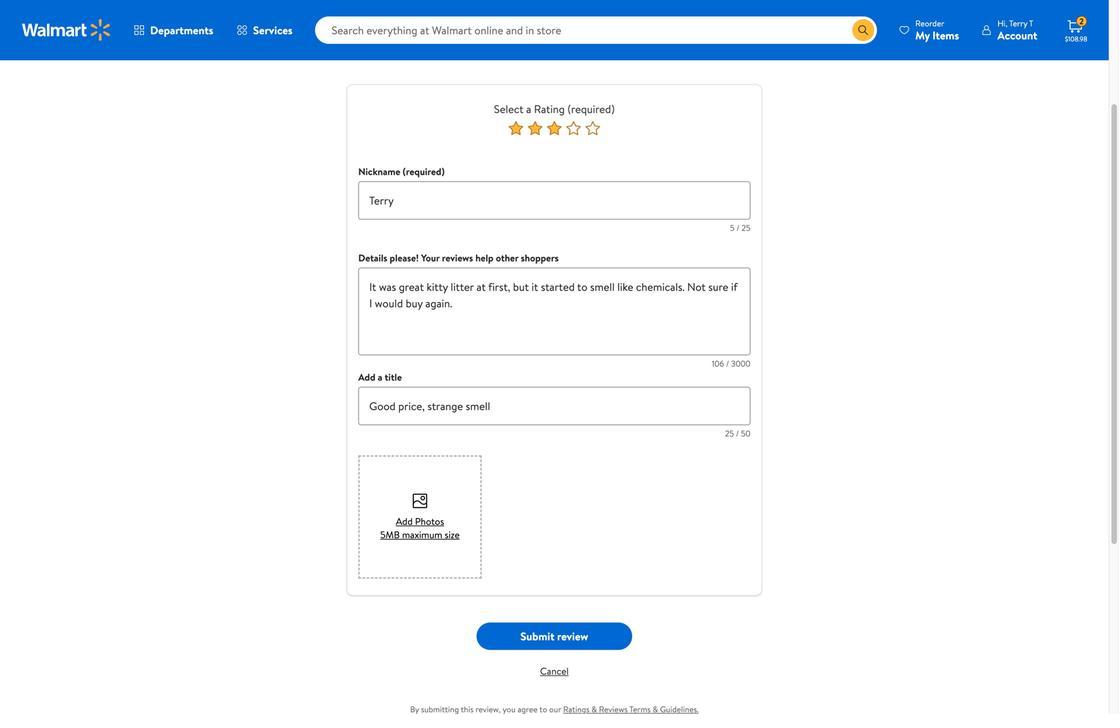 Task type: vqa. For each thing, say whether or not it's contained in the screenshot.
Reorder
yes



Task type: locate. For each thing, give the bounding box(es) containing it.
1 vertical spatial (required)
[[403, 165, 445, 178]]

/ left '50' on the bottom
[[736, 428, 740, 440]]

cancel link
[[540, 665, 569, 679]]

maximum
[[402, 529, 443, 542]]

control
[[578, 15, 642, 42]]

1 horizontal spatial 25
[[742, 222, 751, 234]]

lb
[[714, 35, 730, 61]]

a left title on the bottom of the page
[[378, 371, 383, 384]]

a
[[527, 102, 532, 117], [378, 371, 383, 384]]

1 horizontal spatial (required)
[[568, 102, 615, 117]]

a right select
[[527, 102, 532, 117]]

0 horizontal spatial add
[[359, 371, 376, 384]]

Details please! Your reviews help other shoppers text field
[[359, 268, 751, 356]]

cat
[[466, 35, 496, 61]]

size
[[445, 529, 460, 542]]

review
[[558, 629, 589, 645]]

0 vertical spatial add
[[359, 371, 376, 384]]

details
[[359, 252, 388, 265]]

Search search field
[[315, 16, 877, 44]]

photos
[[415, 515, 444, 529]]

write a review for special kitty odor control tight clumping cat litter, fragrance free, 14 lb element
[[379, 15, 730, 69]]

106 / 3000
[[712, 358, 751, 370]]

1 vertical spatial /
[[727, 358, 730, 370]]

/ right 106
[[727, 358, 730, 370]]

25 right '5'
[[742, 222, 751, 234]]

services button
[[225, 14, 304, 47]]

1 vertical spatial a
[[378, 371, 383, 384]]

25 left '50' on the bottom
[[726, 428, 734, 440]]

1 vertical spatial 25
[[726, 428, 734, 440]]

add photos 5mb maximum size
[[381, 515, 460, 542]]

3000
[[732, 358, 751, 370]]

a for add
[[378, 371, 383, 384]]

kitty
[[484, 15, 525, 42]]

/
[[737, 222, 740, 234], [727, 358, 730, 370], [736, 428, 740, 440]]

cancel
[[540, 665, 569, 679]]

reorder
[[916, 17, 945, 29]]

nickname (required)
[[359, 165, 445, 178]]

select
[[494, 102, 524, 117]]

submit review button
[[477, 623, 633, 651]]

add left photos
[[396, 515, 413, 529]]

rating
[[534, 102, 565, 117]]

14
[[691, 35, 710, 61]]

106
[[712, 358, 725, 370]]

reviews
[[442, 252, 473, 265]]

2 vertical spatial /
[[736, 428, 740, 440]]

/ right '5'
[[737, 222, 740, 234]]

5
[[731, 222, 735, 234]]

hi, terry t account
[[998, 17, 1038, 43]]

(required)
[[568, 102, 615, 117], [403, 165, 445, 178]]

1 vertical spatial add
[[396, 515, 413, 529]]

0 vertical spatial a
[[527, 102, 532, 117]]

your
[[421, 252, 440, 265]]

0 horizontal spatial (required)
[[403, 165, 445, 178]]

(required) right the rating
[[568, 102, 615, 117]]

add for a
[[359, 371, 376, 384]]

account
[[998, 28, 1038, 43]]

help
[[476, 252, 494, 265]]

25
[[742, 222, 751, 234], [726, 428, 734, 440]]

(required) right nickname
[[403, 165, 445, 178]]

please!
[[390, 252, 419, 265]]

0 horizontal spatial a
[[378, 371, 383, 384]]

add left title on the bottom of the page
[[359, 371, 376, 384]]

add for photos
[[396, 515, 413, 529]]

submit review
[[521, 629, 589, 645]]

Add a title text field
[[359, 387, 751, 426]]

1 horizontal spatial add
[[396, 515, 413, 529]]

0 horizontal spatial 25
[[726, 428, 734, 440]]

add inside add photos 5mb maximum size
[[396, 515, 413, 529]]

add
[[359, 371, 376, 384], [396, 515, 413, 529]]

/ for title
[[736, 428, 740, 440]]

nickname
[[359, 165, 401, 178]]

1 horizontal spatial a
[[527, 102, 532, 117]]



Task type: describe. For each thing, give the bounding box(es) containing it.
select a rating (required)
[[494, 102, 615, 117]]

0 vertical spatial (required)
[[568, 102, 615, 117]]

$108.98
[[1066, 34, 1088, 44]]

search icon image
[[858, 25, 869, 36]]

0 vertical spatial /
[[737, 222, 740, 234]]

free,
[[644, 35, 686, 61]]

t
[[1030, 17, 1034, 29]]

fragrance
[[556, 35, 640, 61]]

2
[[1080, 16, 1085, 27]]

title
[[385, 371, 402, 384]]

5 / 25
[[731, 222, 751, 234]]

terry
[[1010, 17, 1028, 29]]

other
[[496, 252, 519, 265]]

walmart image
[[22, 19, 111, 41]]

my
[[916, 28, 930, 43]]

departments
[[150, 23, 213, 38]]

0 vertical spatial 25
[[742, 222, 751, 234]]

odor
[[530, 15, 573, 42]]

clumping
[[380, 35, 461, 61]]

litter,
[[500, 35, 551, 61]]

departments button
[[122, 14, 225, 47]]

special kitty odor control tight clumping cat litter, fragrance free, 14 lb
[[380, 15, 730, 61]]

submit
[[521, 629, 555, 645]]

special
[[420, 15, 479, 42]]

items
[[933, 28, 960, 43]]

5mb
[[381, 529, 400, 542]]

Nickname (required) text field
[[359, 182, 751, 220]]

25 / 50
[[726, 428, 751, 440]]

add a title
[[359, 371, 402, 384]]

hi,
[[998, 17, 1008, 29]]

reorder my items
[[916, 17, 960, 43]]

services
[[253, 23, 293, 38]]

Walmart Site-Wide search field
[[315, 16, 877, 44]]

tight
[[646, 15, 690, 42]]

shoppers
[[521, 252, 559, 265]]

a for select
[[527, 102, 532, 117]]

details please! your reviews help other shoppers
[[359, 252, 559, 265]]

/ for your
[[727, 358, 730, 370]]

50
[[742, 428, 751, 440]]



